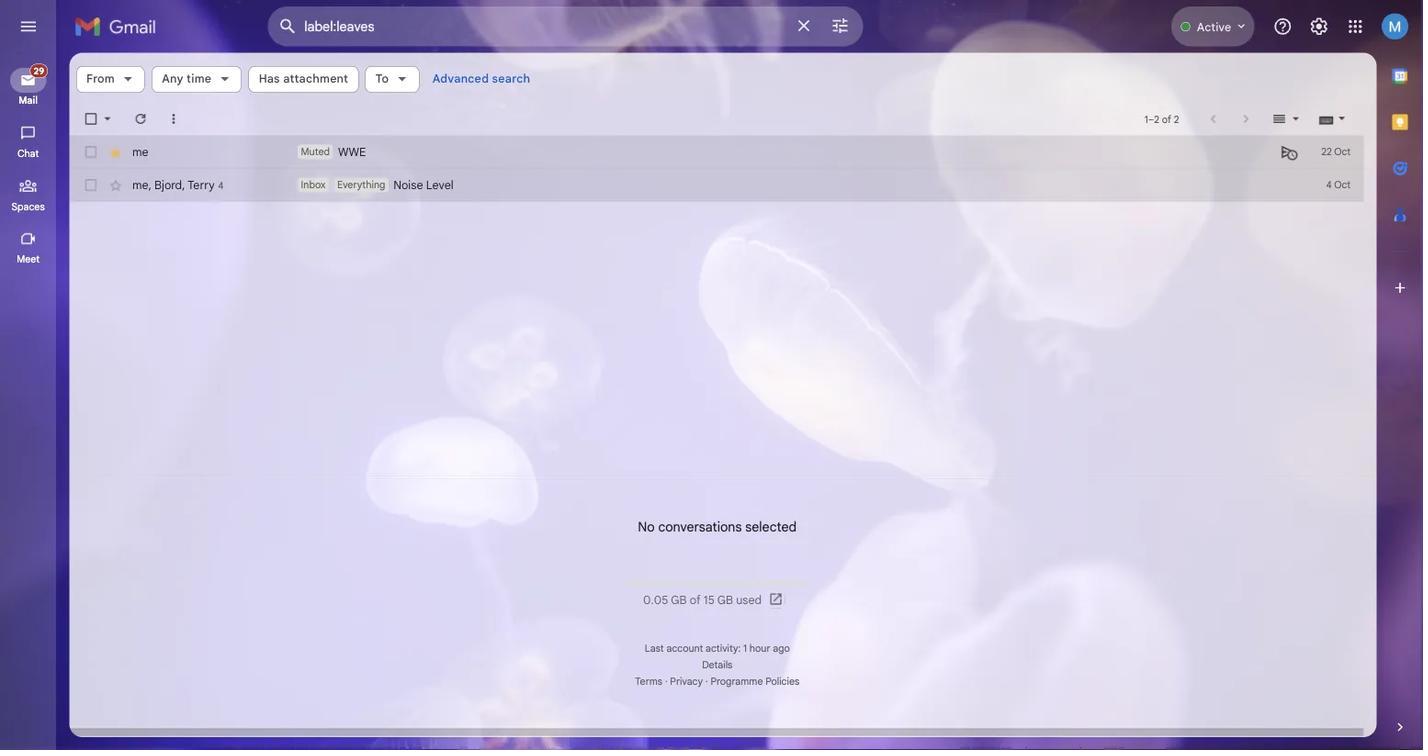 Task type: vqa. For each thing, say whether or not it's contained in the screenshot.
Chat heading
yes



Task type: locate. For each thing, give the bounding box(es) containing it.
None checkbox
[[92, 123, 110, 141], [92, 160, 110, 178], [92, 197, 110, 215], [92, 123, 110, 141], [92, 160, 110, 178], [92, 197, 110, 215]]

muted
[[334, 162, 367, 176]]

,
[[165, 197, 168, 213], [202, 197, 206, 213]]

gmail image
[[83, 11, 183, 48]]

meet
[[19, 281, 44, 295]]

2 gb from the left
[[797, 659, 814, 675]]

main menu image
[[20, 18, 42, 40]]

used
[[817, 659, 846, 675]]

2 me from the top
[[147, 197, 165, 213]]

any
[[180, 80, 204, 95]]

advanced
[[481, 80, 543, 96]]

1 row from the top
[[77, 151, 1423, 187]]

row
[[77, 151, 1423, 187], [77, 187, 1423, 224]]

refresh image
[[147, 123, 165, 141]]

gb right 0.05
[[745, 659, 763, 675]]

0 horizontal spatial of
[[766, 659, 778, 675]]

attachment
[[315, 80, 387, 95]]

mail navigation
[[0, 59, 64, 751]]

2 row from the top
[[77, 187, 1423, 224]]

has attachment button
[[276, 73, 399, 103]]

, left 'bjord'
[[165, 197, 168, 213]]

noise level
[[437, 198, 504, 213]]

1 gb from the left
[[745, 659, 763, 675]]

level
[[473, 198, 504, 213]]

me
[[147, 161, 165, 177], [147, 197, 165, 213]]

follow link to manage storage image
[[853, 658, 872, 676]]

to
[[417, 80, 432, 95]]

chat heading
[[0, 164, 62, 178]]

Search in emails search field
[[298, 7, 959, 51]]

0 horizontal spatial gb
[[745, 659, 763, 675]]

more image
[[184, 123, 202, 141]]

from button
[[85, 73, 161, 103]]

1 horizontal spatial 2
[[1305, 125, 1311, 139]]

Search in emails text field
[[338, 20, 871, 39]]

0 vertical spatial of
[[1291, 125, 1302, 139]]

1 vertical spatial me
[[147, 197, 165, 213]]

gb
[[745, 659, 763, 675], [797, 659, 814, 675]]

me down refresh image
[[147, 161, 165, 177]]

0 horizontal spatial ,
[[165, 197, 168, 213]]

1 vertical spatial 1
[[826, 713, 830, 727]]

1 horizontal spatial gb
[[797, 659, 814, 675]]

me , bjord , terry 4
[[147, 197, 249, 213]]

1 vertical spatial of
[[766, 659, 778, 675]]

of
[[1291, 125, 1302, 139], [766, 659, 778, 675]]

of right the – on the top of page
[[1291, 125, 1302, 139]]

1 horizontal spatial ,
[[202, 197, 206, 213]]

2
[[1283, 125, 1289, 139], [1305, 125, 1311, 139]]

me left 'bjord'
[[147, 197, 165, 213]]

search in emails image
[[303, 13, 336, 46]]

gb right 15
[[797, 659, 814, 675]]

spaces heading
[[0, 222, 62, 237]]

time
[[207, 80, 235, 95]]

has attachment
[[288, 80, 387, 95]]

inbox
[[334, 199, 362, 212]]

any time button
[[168, 73, 269, 103]]

0 horizontal spatial 1
[[826, 713, 830, 727]]

0 vertical spatial me
[[147, 161, 165, 177]]

, left terry
[[202, 197, 206, 213]]

1
[[1272, 125, 1276, 139], [826, 713, 830, 727]]

0 horizontal spatial 2
[[1283, 125, 1289, 139]]

no conversations selected
[[708, 577, 885, 595]]

0 vertical spatial 1
[[1272, 125, 1276, 139]]

1 horizontal spatial of
[[1291, 125, 1302, 139]]

1 me from the top
[[147, 161, 165, 177]]

terry
[[208, 197, 239, 213]]

no
[[708, 577, 727, 595]]

no conversations selected main content
[[77, 59, 1423, 751]]

search
[[547, 80, 589, 96]]

muted wwe
[[334, 161, 407, 177]]

of left 15
[[766, 659, 778, 675]]



Task type: describe. For each thing, give the bounding box(es) containing it.
4
[[242, 199, 249, 213]]

1 inside the last account activity: 1 hour ago details
[[826, 713, 830, 727]]

wwe
[[376, 161, 407, 177]]

29
[[37, 72, 49, 85]]

spaces
[[13, 222, 50, 236]]

to button
[[406, 73, 466, 103]]

advanced search button
[[473, 72, 597, 105]]

0.05
[[714, 659, 742, 675]]

bjord
[[172, 197, 202, 213]]

me for me , bjord , terry 4
[[147, 197, 165, 213]]

any time
[[180, 80, 235, 95]]

1 2 from the left
[[1283, 125, 1289, 139]]

me for me
[[147, 161, 165, 177]]

2 , from the left
[[202, 197, 206, 213]]

support image
[[1414, 18, 1423, 40]]

hour
[[832, 713, 856, 727]]

0.05 gb of 15 gb used
[[714, 659, 846, 675]]

mail heading
[[0, 105, 62, 119]]

everything
[[375, 199, 428, 212]]

meet heading
[[0, 281, 62, 296]]

advanced search options image
[[915, 10, 952, 47]]

toggle split pane mode image
[[1412, 123, 1423, 141]]

mail
[[21, 105, 42, 119]]

activity:
[[784, 713, 823, 727]]

noise
[[437, 198, 470, 213]]

ago
[[858, 713, 877, 727]]

clear search image
[[875, 10, 912, 47]]

selected
[[828, 577, 885, 595]]

29 link
[[11, 71, 53, 103]]

account
[[740, 713, 781, 727]]

2 2 from the left
[[1305, 125, 1311, 139]]

chat
[[19, 164, 43, 177]]

last account activity: 1 hour ago details
[[716, 713, 877, 746]]

advanced search
[[481, 80, 589, 96]]

last
[[716, 713, 737, 727]]

details
[[780, 732, 814, 746]]

has
[[288, 80, 311, 95]]

–
[[1276, 125, 1283, 139]]

1 horizontal spatial 1
[[1272, 125, 1276, 139]]

details link
[[780, 732, 814, 746]]

15
[[781, 659, 794, 675]]

from
[[96, 80, 127, 95]]

conversations
[[731, 577, 824, 595]]

1 – 2 of 2
[[1272, 125, 1311, 139]]

1 , from the left
[[165, 197, 168, 213]]



